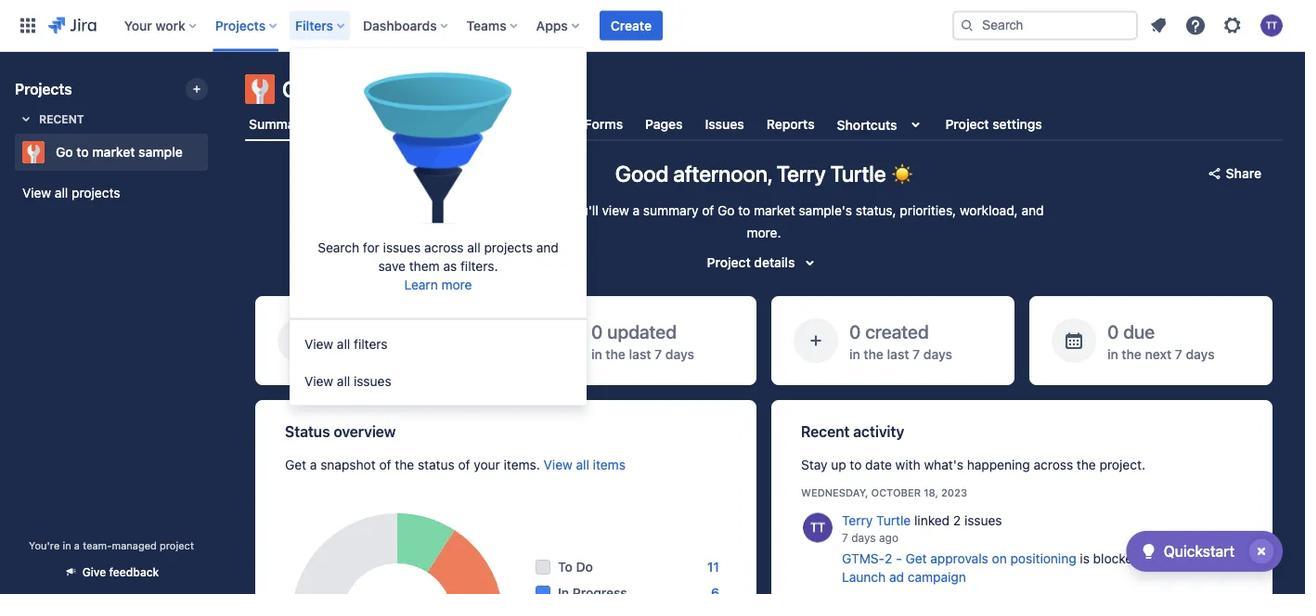 Task type: vqa. For each thing, say whether or not it's contained in the screenshot.
Time to the bottom
no



Task type: describe. For each thing, give the bounding box(es) containing it.
0 done in the last 7 days
[[333, 320, 436, 361]]

issues
[[705, 117, 744, 132]]

project details
[[707, 255, 795, 270]]

0 for 0 done
[[333, 320, 345, 342]]

activity
[[853, 423, 904, 441]]

issues for all
[[354, 373, 391, 388]]

list link
[[384, 108, 414, 141]]

search image
[[960, 18, 975, 33]]

summary
[[643, 203, 699, 218]]

shortcuts button
[[833, 108, 931, 141]]

teams
[[467, 18, 507, 33]]

16
[[1205, 551, 1219, 566]]

1 horizontal spatial get
[[906, 551, 927, 566]]

all for filters
[[337, 336, 350, 351]]

in for 0 updated
[[591, 346, 602, 361]]

terry turtle link
[[842, 513, 911, 528]]

11
[[707, 559, 719, 575]]

create
[[611, 18, 652, 33]]

forms
[[584, 117, 623, 132]]

your
[[124, 18, 152, 33]]

shortcuts
[[837, 117, 897, 132]]

wednesday, october 18, 2023
[[801, 486, 967, 499]]

collapse recent projects image
[[15, 108, 37, 130]]

0 due in the next 7 days
[[1108, 320, 1215, 361]]

view for view all issues
[[304, 373, 333, 388]]

blocked
[[1093, 551, 1141, 566]]

7 for 0 updated
[[655, 346, 662, 361]]

days for 0 updated
[[665, 346, 694, 361]]

all for issues
[[337, 373, 350, 388]]

on
[[992, 551, 1007, 566]]

campaign
[[908, 569, 966, 585]]

7 for 0 done
[[397, 346, 404, 361]]

up
[[831, 457, 846, 473]]

ago
[[879, 531, 899, 544]]

0 horizontal spatial of
[[379, 457, 391, 473]]

tab list containing summary
[[234, 108, 1294, 141]]

to inside here's where you'll view a summary of go to market sample's status, priorities, workload, and more.
[[738, 203, 750, 218]]

by
[[1144, 551, 1159, 566]]

1 horizontal spatial across
[[1034, 457, 1073, 473]]

- for 16
[[1223, 551, 1229, 566]]

positioning
[[1011, 551, 1077, 566]]

project settings link
[[942, 108, 1046, 141]]

settings
[[993, 117, 1042, 132]]

create project image
[[189, 82, 204, 97]]

wednesday,
[[801, 486, 869, 499]]

days for 0 done
[[407, 346, 436, 361]]

a inside here's where you'll view a summary of go to market sample's status, priorities, workload, and more.
[[633, 203, 640, 218]]

0 horizontal spatial go
[[56, 144, 73, 160]]

where
[[527, 203, 563, 218]]

project for project settings
[[946, 117, 989, 132]]

11 link
[[707, 558, 719, 577]]

them
[[409, 258, 440, 273]]

projects inside the view all projects link
[[72, 185, 120, 201]]

days for 0 due
[[1186, 346, 1215, 361]]

due
[[1123, 320, 1155, 342]]

all inside the search for issues across all projects and save them as filters. learn more
[[467, 239, 481, 255]]

help image
[[1185, 14, 1207, 37]]

launch
[[842, 569, 886, 585]]

search for issues across all projects and save them as filters. learn more
[[318, 239, 559, 292]]

learn more link
[[404, 276, 472, 292]]

0 vertical spatial terry
[[777, 160, 826, 186]]

turtle inside terry turtle linked 2 issues 7 days ago
[[876, 513, 911, 528]]

good afternoon, terry turtle ☀️
[[615, 160, 913, 186]]

0 updated in the last 7 days
[[591, 320, 694, 361]]

an image showing that the apps dropdown menu is empty image
[[364, 54, 512, 238]]

projects button
[[210, 11, 284, 40]]

here's
[[484, 203, 523, 218]]

more
[[441, 276, 472, 292]]

next
[[1145, 346, 1172, 361]]

1 horizontal spatial go
[[282, 76, 311, 102]]

0 horizontal spatial go to market sample
[[56, 144, 183, 160]]

to down filters popup button
[[316, 76, 335, 102]]

18,
[[924, 486, 938, 499]]

check image
[[1138, 540, 1160, 563]]

projects inside popup button
[[215, 18, 266, 33]]

gtms-16 - launch ad campaign
[[842, 551, 1229, 585]]

0 vertical spatial turtle
[[830, 160, 886, 186]]

quickstart button
[[1127, 531, 1283, 572]]

filters.
[[460, 258, 498, 273]]

status overview
[[285, 423, 396, 441]]

view for view all projects
[[22, 185, 51, 201]]

0 vertical spatial get
[[285, 457, 306, 473]]

view all filters
[[304, 336, 388, 351]]

Search field
[[952, 11, 1138, 40]]

notifications image
[[1147, 14, 1170, 37]]

in for 0 due
[[1108, 346, 1118, 361]]

project.
[[1100, 457, 1146, 473]]

recent for recent activity
[[801, 423, 850, 441]]

appswitcher icon image
[[17, 14, 39, 37]]

reports
[[767, 117, 815, 132]]

pages link
[[642, 108, 687, 141]]

dashboards
[[363, 18, 437, 33]]

forms link
[[581, 108, 627, 141]]

- for 2
[[896, 551, 902, 566]]

share button
[[1196, 159, 1273, 188]]

gtms-16 - launch ad campaign link
[[842, 551, 1229, 585]]

updated
[[607, 320, 677, 342]]

primary element
[[11, 0, 952, 52]]

for
[[363, 239, 380, 255]]

dashboards button
[[357, 11, 455, 40]]

0 vertical spatial market
[[340, 76, 409, 102]]

list
[[388, 117, 410, 132]]

view all issues link
[[290, 362, 587, 399]]

good
[[615, 160, 669, 186]]

as
[[443, 258, 457, 273]]

7 for 0 due
[[1175, 346, 1183, 361]]

items
[[593, 457, 626, 473]]

status,
[[856, 203, 896, 218]]

with
[[896, 457, 921, 473]]

0 horizontal spatial sample
[[138, 144, 183, 160]]

search
[[318, 239, 359, 255]]

gtms- for 2
[[842, 551, 885, 566]]

is
[[1080, 551, 1090, 566]]

2023
[[941, 486, 967, 499]]

1 horizontal spatial sample
[[414, 76, 485, 102]]

learn
[[404, 276, 438, 292]]

recent activity
[[801, 423, 904, 441]]

days inside terry turtle linked 2 issues 7 days ago
[[851, 531, 876, 544]]

view
[[602, 203, 629, 218]]

your profile and settings image
[[1261, 14, 1283, 37]]

☀️
[[891, 160, 913, 186]]

the for created
[[864, 346, 884, 361]]

2 inside terry turtle linked 2 issues 7 days ago
[[953, 513, 961, 528]]

2 vertical spatial a
[[74, 539, 80, 551]]

give
[[82, 566, 106, 579]]

stay up to date with what's happening across the project.
[[801, 457, 1146, 473]]

terry inside terry turtle linked 2 issues 7 days ago
[[842, 513, 873, 528]]

the for done
[[348, 346, 368, 361]]

apps button
[[531, 11, 587, 40]]

your work
[[124, 18, 185, 33]]

project for project details
[[707, 255, 751, 270]]

0 horizontal spatial market
[[92, 144, 135, 160]]

calendar link
[[429, 108, 492, 141]]

of for status
[[458, 457, 470, 473]]

terry turtle image
[[803, 513, 833, 543]]



Task type: locate. For each thing, give the bounding box(es) containing it.
2 gtms- from the left
[[1162, 551, 1205, 566]]

go up 'view all projects'
[[56, 144, 73, 160]]

of right summary
[[702, 203, 714, 218]]

1 horizontal spatial -
[[1223, 551, 1229, 566]]

your
[[474, 457, 500, 473]]

0 horizontal spatial terry
[[777, 160, 826, 186]]

recent right collapse recent projects icon
[[39, 112, 84, 125]]

1 vertical spatial recent
[[801, 423, 850, 441]]

to up 'view all projects'
[[76, 144, 89, 160]]

0 created in the last 7 days
[[849, 320, 952, 361]]

gtms- up launch
[[842, 551, 885, 566]]

dismiss quickstart image
[[1247, 537, 1276, 566]]

project inside project details dropdown button
[[707, 255, 751, 270]]

2 vertical spatial market
[[754, 203, 795, 218]]

get up campaign
[[906, 551, 927, 566]]

recent for recent
[[39, 112, 84, 125]]

in for 0 created
[[849, 346, 860, 361]]

1 horizontal spatial project
[[946, 117, 989, 132]]

days inside 0 updated in the last 7 days
[[665, 346, 694, 361]]

1 horizontal spatial last
[[629, 346, 651, 361]]

days inside 0 created in the last 7 days
[[924, 346, 952, 361]]

2 - from the left
[[1223, 551, 1229, 566]]

add to starred image
[[202, 141, 225, 163]]

and inside the search for issues across all projects and save them as filters. learn more
[[536, 239, 559, 255]]

7 down created
[[913, 346, 920, 361]]

turtle up ago
[[876, 513, 911, 528]]

the down done
[[348, 346, 368, 361]]

days inside 0 done in the last 7 days
[[407, 346, 436, 361]]

7 right filters
[[397, 346, 404, 361]]

sample
[[414, 76, 485, 102], [138, 144, 183, 160]]

0 horizontal spatial project
[[707, 255, 751, 270]]

7 right "next"
[[1175, 346, 1183, 361]]

project inside project settings link
[[946, 117, 989, 132]]

view right 'items.'
[[544, 457, 573, 473]]

2 vertical spatial issues
[[965, 513, 1002, 528]]

1 vertical spatial issues
[[354, 373, 391, 388]]

summary
[[249, 116, 307, 132]]

1 vertical spatial terry
[[842, 513, 873, 528]]

3 last from the left
[[887, 346, 909, 361]]

status
[[285, 423, 330, 441]]

1 horizontal spatial 2
[[953, 513, 961, 528]]

1 horizontal spatial gtms-
[[1162, 551, 1205, 566]]

you're in a team-managed project
[[29, 539, 194, 551]]

7 for 0 created
[[913, 346, 920, 361]]

go to market sample link
[[15, 134, 201, 171]]

projects inside the search for issues across all projects and save them as filters. learn more
[[484, 239, 533, 255]]

0 left due
[[1108, 320, 1119, 342]]

jira image
[[48, 14, 96, 37], [48, 14, 96, 37]]

0 horizontal spatial recent
[[39, 112, 84, 125]]

ad
[[889, 569, 904, 585]]

- right '16'
[[1223, 551, 1229, 566]]

0 inside 0 updated in the last 7 days
[[591, 320, 603, 342]]

view for view all filters
[[304, 336, 333, 351]]

projects up filters.
[[484, 239, 533, 255]]

the inside the 0 due in the next 7 days
[[1122, 346, 1142, 361]]

1 vertical spatial go to market sample
[[56, 144, 183, 160]]

the for due
[[1122, 346, 1142, 361]]

gtms- right by
[[1162, 551, 1205, 566]]

last for done
[[371, 346, 393, 361]]

a left team-
[[74, 539, 80, 551]]

0 horizontal spatial a
[[74, 539, 80, 551]]

get
[[285, 457, 306, 473], [906, 551, 927, 566]]

0 horizontal spatial -
[[896, 551, 902, 566]]

a down status at the bottom left of the page
[[310, 457, 317, 473]]

issues inside terry turtle linked 2 issues 7 days ago
[[965, 513, 1002, 528]]

in inside 0 done in the last 7 days
[[333, 346, 344, 361]]

0 vertical spatial sample
[[414, 76, 485, 102]]

1 vertical spatial projects
[[15, 80, 72, 98]]

the for updated
[[606, 346, 626, 361]]

feedback
[[109, 566, 159, 579]]

terry up sample's
[[777, 160, 826, 186]]

snapshot
[[320, 457, 376, 473]]

issues down filters
[[354, 373, 391, 388]]

days down updated
[[665, 346, 694, 361]]

days for 0 created
[[924, 346, 952, 361]]

1 vertical spatial projects
[[484, 239, 533, 255]]

2 up ad
[[885, 551, 893, 566]]

issues up save
[[383, 239, 421, 255]]

pages
[[645, 117, 683, 132]]

of
[[702, 203, 714, 218], [379, 457, 391, 473], [458, 457, 470, 473]]

view all items link
[[544, 457, 626, 473]]

view all issues
[[304, 373, 391, 388]]

2 horizontal spatial a
[[633, 203, 640, 218]]

market inside here's where you'll view a summary of go to market sample's status, priorities, workload, and more.
[[754, 203, 795, 218]]

7 inside the 0 due in the next 7 days
[[1175, 346, 1183, 361]]

0 inside the 0 due in the next 7 days
[[1108, 320, 1119, 342]]

done
[[349, 320, 391, 342]]

to right up
[[850, 457, 862, 473]]

1 0 from the left
[[333, 320, 345, 342]]

view all filters link
[[290, 325, 587, 362]]

in inside the 0 due in the next 7 days
[[1108, 346, 1118, 361]]

and
[[1022, 203, 1044, 218], [536, 239, 559, 255]]

tab list
[[234, 108, 1294, 141]]

1 vertical spatial turtle
[[876, 513, 911, 528]]

- inside gtms-16 - launch ad campaign
[[1223, 551, 1229, 566]]

all
[[55, 185, 68, 201], [467, 239, 481, 255], [337, 336, 350, 351], [337, 373, 350, 388], [576, 457, 589, 473]]

days down created
[[924, 346, 952, 361]]

create button
[[600, 11, 663, 40]]

the down updated
[[606, 346, 626, 361]]

0 left updated
[[591, 320, 603, 342]]

go to market sample up list
[[282, 76, 485, 102]]

0 horizontal spatial projects
[[72, 185, 120, 201]]

0 horizontal spatial projects
[[15, 80, 72, 98]]

reports link
[[763, 108, 818, 141]]

2 0 from the left
[[591, 320, 603, 342]]

banner
[[0, 0, 1305, 52]]

sample up calendar
[[414, 76, 485, 102]]

days down 'terry turtle' 'link'
[[851, 531, 876, 544]]

0 horizontal spatial across
[[424, 239, 464, 255]]

to do
[[558, 559, 593, 575]]

the
[[348, 346, 368, 361], [606, 346, 626, 361], [864, 346, 884, 361], [1122, 346, 1142, 361], [395, 457, 414, 473], [1077, 457, 1096, 473]]

go
[[282, 76, 311, 102], [56, 144, 73, 160], [718, 203, 735, 218]]

managed
[[112, 539, 157, 551]]

days up view all issues link
[[407, 346, 436, 361]]

1 vertical spatial go
[[56, 144, 73, 160]]

0 vertical spatial issues
[[383, 239, 421, 255]]

of for summary
[[702, 203, 714, 218]]

the down created
[[864, 346, 884, 361]]

0 vertical spatial and
[[1022, 203, 1044, 218]]

days inside the 0 due in the next 7 days
[[1186, 346, 1215, 361]]

2 last from the left
[[629, 346, 651, 361]]

go inside here's where you'll view a summary of go to market sample's status, priorities, workload, and more.
[[718, 203, 735, 218]]

2 horizontal spatial market
[[754, 203, 795, 218]]

filters button
[[290, 11, 352, 40]]

projects
[[215, 18, 266, 33], [15, 80, 72, 98]]

market up list
[[340, 76, 409, 102]]

view down collapse recent projects icon
[[22, 185, 51, 201]]

share
[[1226, 166, 1262, 181]]

0 horizontal spatial 2
[[885, 551, 893, 566]]

banner containing your work
[[0, 0, 1305, 52]]

the down due
[[1122, 346, 1142, 361]]

0 inside 0 created in the last 7 days
[[849, 320, 861, 342]]

happening
[[967, 457, 1030, 473]]

the left status
[[395, 457, 414, 473]]

3 0 from the left
[[849, 320, 861, 342]]

0 for 0 updated
[[591, 320, 603, 342]]

last down done
[[371, 346, 393, 361]]

1 horizontal spatial of
[[458, 457, 470, 473]]

linked
[[914, 513, 950, 528]]

1 horizontal spatial recent
[[801, 423, 850, 441]]

settings image
[[1222, 14, 1244, 37]]

0 for 0 due
[[1108, 320, 1119, 342]]

quickstart
[[1164, 543, 1235, 560]]

save
[[378, 258, 406, 273]]

a
[[633, 203, 640, 218], [310, 457, 317, 473], [74, 539, 80, 551]]

7 right terry turtle icon
[[842, 531, 848, 544]]

go down afternoon,
[[718, 203, 735, 218]]

0 horizontal spatial and
[[536, 239, 559, 255]]

1 horizontal spatial projects
[[484, 239, 533, 255]]

7 inside 0 created in the last 7 days
[[913, 346, 920, 361]]

0 vertical spatial a
[[633, 203, 640, 218]]

give feedback
[[82, 566, 159, 579]]

0 horizontal spatial gtms-
[[842, 551, 885, 566]]

market up the view all projects link
[[92, 144, 135, 160]]

4 0 from the left
[[1108, 320, 1119, 342]]

0 for 0 created
[[849, 320, 861, 342]]

1 vertical spatial a
[[310, 457, 317, 473]]

all down view all filters
[[337, 373, 350, 388]]

- up ad
[[896, 551, 902, 566]]

to
[[558, 559, 573, 575]]

project
[[160, 539, 194, 551]]

market
[[340, 76, 409, 102], [92, 144, 135, 160], [754, 203, 795, 218]]

gtms-2 - get approvals on positioning is blocked by
[[842, 551, 1159, 566]]

go up summary
[[282, 76, 311, 102]]

1 vertical spatial across
[[1034, 457, 1073, 473]]

-
[[896, 551, 902, 566], [1223, 551, 1229, 566]]

0 vertical spatial 2
[[953, 513, 961, 528]]

2 horizontal spatial last
[[887, 346, 909, 361]]

afternoon,
[[673, 160, 772, 186]]

1 vertical spatial sample
[[138, 144, 183, 160]]

get down status at the bottom left of the page
[[285, 457, 306, 473]]

and right 'workload,'
[[1022, 203, 1044, 218]]

2 horizontal spatial go
[[718, 203, 735, 218]]

go to market sample up the view all projects link
[[56, 144, 183, 160]]

what's
[[924, 457, 964, 473]]

get a snapshot of the status of your items. view all items
[[285, 457, 626, 473]]

project left settings
[[946, 117, 989, 132]]

issues down 2023
[[965, 513, 1002, 528]]

0 horizontal spatial last
[[371, 346, 393, 361]]

give feedback button
[[53, 557, 170, 587]]

across
[[424, 239, 464, 255], [1034, 457, 1073, 473]]

7 inside 0 done in the last 7 days
[[397, 346, 404, 361]]

0 vertical spatial across
[[424, 239, 464, 255]]

and down where
[[536, 239, 559, 255]]

1 vertical spatial 2
[[885, 551, 893, 566]]

items.
[[504, 457, 540, 473]]

the inside 0 done in the last 7 days
[[348, 346, 368, 361]]

turtle
[[830, 160, 886, 186], [876, 513, 911, 528]]

1 vertical spatial project
[[707, 255, 751, 270]]

last down updated
[[629, 346, 651, 361]]

overview
[[334, 423, 396, 441]]

0 left done
[[333, 320, 345, 342]]

1 vertical spatial and
[[536, 239, 559, 255]]

workload,
[[960, 203, 1018, 218]]

0 vertical spatial go
[[282, 76, 311, 102]]

project left details
[[707, 255, 751, 270]]

project details button
[[696, 248, 832, 278]]

created
[[865, 320, 929, 342]]

in inside 0 created in the last 7 days
[[849, 346, 860, 361]]

more.
[[747, 225, 781, 240]]

0 vertical spatial projects
[[215, 18, 266, 33]]

all left items
[[576, 457, 589, 473]]

in inside 0 updated in the last 7 days
[[591, 346, 602, 361]]

0 vertical spatial go to market sample
[[282, 76, 485, 102]]

projects up collapse recent projects icon
[[15, 80, 72, 98]]

view down view all filters
[[304, 373, 333, 388]]

of left your
[[458, 457, 470, 473]]

last inside 0 updated in the last 7 days
[[629, 346, 651, 361]]

to up more.
[[738, 203, 750, 218]]

last inside 0 created in the last 7 days
[[887, 346, 909, 361]]

issues link
[[701, 108, 748, 141]]

terry
[[777, 160, 826, 186], [842, 513, 873, 528]]

view
[[22, 185, 51, 201], [304, 336, 333, 351], [304, 373, 333, 388], [544, 457, 573, 473]]

view all projects
[[22, 185, 120, 201]]

turtle up status,
[[830, 160, 886, 186]]

2 right "linked"
[[953, 513, 961, 528]]

all down go to market sample link
[[55, 185, 68, 201]]

1 horizontal spatial market
[[340, 76, 409, 102]]

7 down updated
[[655, 346, 662, 361]]

sample left add to starred image
[[138, 144, 183, 160]]

2 horizontal spatial of
[[702, 203, 714, 218]]

issues for for
[[383, 239, 421, 255]]

gtms- inside gtms-16 - launch ad campaign
[[1162, 551, 1205, 566]]

in for 0 done
[[333, 346, 344, 361]]

the left project.
[[1077, 457, 1096, 473]]

7 inside terry turtle linked 2 issues 7 days ago
[[842, 531, 848, 544]]

last down created
[[887, 346, 909, 361]]

all for projects
[[55, 185, 68, 201]]

issues
[[383, 239, 421, 255], [354, 373, 391, 388], [965, 513, 1002, 528]]

0 vertical spatial projects
[[72, 185, 120, 201]]

last for updated
[[629, 346, 651, 361]]

status
[[418, 457, 455, 473]]

1 horizontal spatial and
[[1022, 203, 1044, 218]]

teams button
[[461, 11, 525, 40]]

last
[[371, 346, 393, 361], [629, 346, 651, 361], [887, 346, 909, 361]]

of inside here's where you'll view a summary of go to market sample's status, priorities, workload, and more.
[[702, 203, 714, 218]]

7 inside 0 updated in the last 7 days
[[655, 346, 662, 361]]

1 last from the left
[[371, 346, 393, 361]]

1 - from the left
[[896, 551, 902, 566]]

0 left created
[[849, 320, 861, 342]]

issues inside the search for issues across all projects and save them as filters. learn more
[[383, 239, 421, 255]]

1 vertical spatial get
[[906, 551, 927, 566]]

of right snapshot
[[379, 457, 391, 473]]

date
[[865, 457, 892, 473]]

last for created
[[887, 346, 909, 361]]

projects right the work
[[215, 18, 266, 33]]

1 horizontal spatial projects
[[215, 18, 266, 33]]

0 inside 0 done in the last 7 days
[[333, 320, 345, 342]]

1 horizontal spatial terry
[[842, 513, 873, 528]]

recent
[[39, 112, 84, 125], [801, 423, 850, 441]]

1 gtms- from the left
[[842, 551, 885, 566]]

you'll
[[567, 203, 599, 218]]

recent up stay
[[801, 423, 850, 441]]

october
[[871, 486, 921, 499]]

across right happening
[[1034, 457, 1073, 473]]

all left filters
[[337, 336, 350, 351]]

0 horizontal spatial get
[[285, 457, 306, 473]]

a right "view"
[[633, 203, 640, 218]]

1 horizontal spatial a
[[310, 457, 317, 473]]

terry down wednesday,
[[842, 513, 873, 528]]

all up filters.
[[467, 239, 481, 255]]

filters
[[354, 336, 388, 351]]

view up view all issues
[[304, 336, 333, 351]]

gtms- for 16
[[1162, 551, 1205, 566]]

across inside the search for issues across all projects and save them as filters. learn more
[[424, 239, 464, 255]]

across up as
[[424, 239, 464, 255]]

1 horizontal spatial go to market sample
[[282, 76, 485, 102]]

and inside here's where you'll view a summary of go to market sample's status, priorities, workload, and more.
[[1022, 203, 1044, 218]]

days right "next"
[[1186, 346, 1215, 361]]

details
[[754, 255, 795, 270]]

the inside 0 updated in the last 7 days
[[606, 346, 626, 361]]

0 vertical spatial project
[[946, 117, 989, 132]]

0 vertical spatial recent
[[39, 112, 84, 125]]

the inside 0 created in the last 7 days
[[864, 346, 884, 361]]

2 vertical spatial go
[[718, 203, 735, 218]]

terry turtle linked 2 issues 7 days ago
[[842, 513, 1002, 544]]

last inside 0 done in the last 7 days
[[371, 346, 393, 361]]

gtms-2 - get approvals on positioning link
[[842, 551, 1077, 566]]

1 vertical spatial market
[[92, 144, 135, 160]]

market up more.
[[754, 203, 795, 218]]

sample's
[[799, 203, 852, 218]]

projects down go to market sample link
[[72, 185, 120, 201]]



